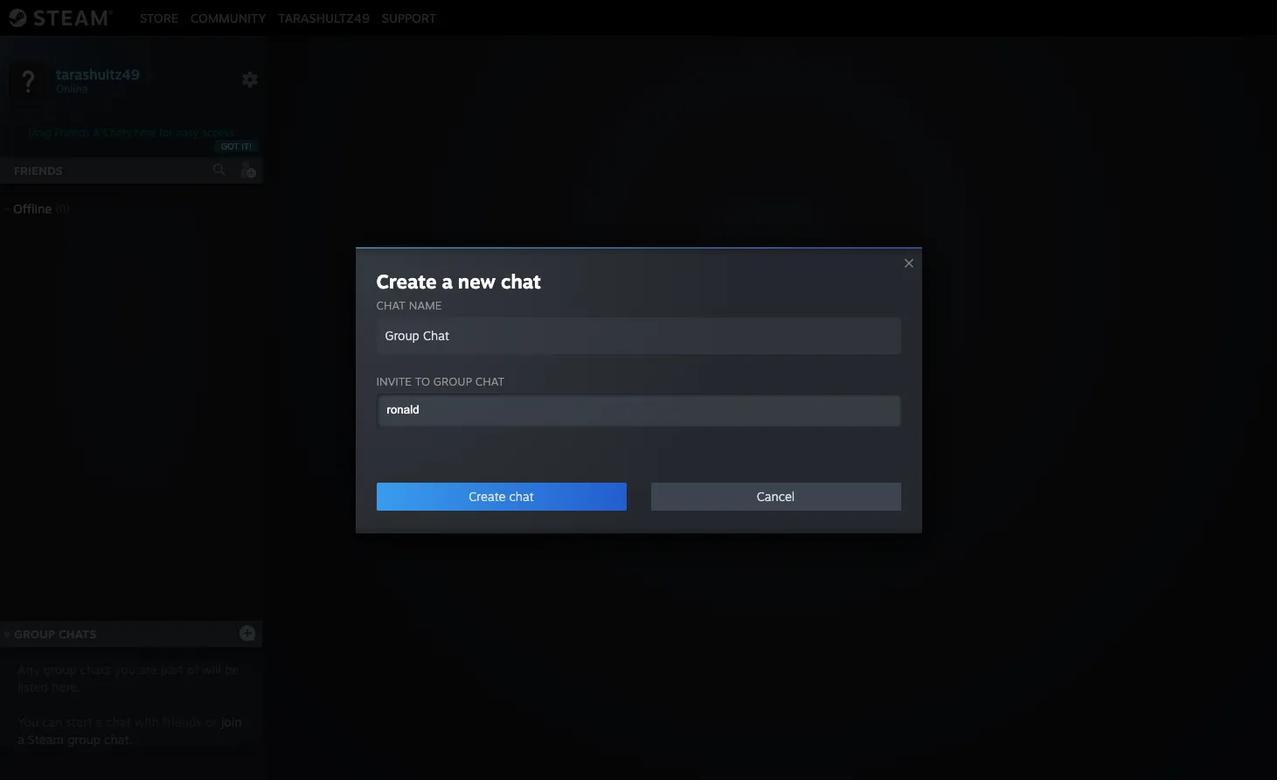 Task type: locate. For each thing, give the bounding box(es) containing it.
chat
[[377, 298, 406, 312], [806, 417, 836, 435]]

community
[[191, 10, 266, 25]]

0 horizontal spatial or
[[205, 715, 217, 729]]

0 vertical spatial create
[[377, 269, 437, 293]]

steam
[[28, 732, 64, 747]]

1 horizontal spatial tarashultz49
[[278, 10, 370, 25]]

1 vertical spatial create
[[469, 488, 506, 503]]

tarashultz49
[[278, 10, 370, 25], [56, 65, 140, 83]]

tarashultz49 up &
[[56, 65, 140, 83]]

a
[[442, 269, 453, 293], [688, 417, 696, 435], [96, 715, 103, 729], [17, 732, 24, 747]]

join a steam group chat.
[[17, 715, 242, 747]]

1 horizontal spatial chat
[[806, 417, 836, 435]]

chat name
[[377, 298, 442, 312]]

community link
[[185, 10, 272, 25]]

1 vertical spatial tarashultz49
[[56, 65, 140, 83]]

group
[[434, 374, 472, 388], [43, 662, 77, 677], [67, 732, 101, 747]]

click a friend or group chat to start!
[[653, 417, 892, 435]]

to
[[415, 374, 430, 388], [840, 417, 854, 435]]

Start typing a name... text field
[[385, 402, 879, 417]]

create
[[377, 269, 437, 293], [469, 488, 506, 503]]

0 horizontal spatial group
[[14, 627, 55, 641]]

0 vertical spatial group
[[762, 417, 802, 435]]

1 horizontal spatial group
[[762, 417, 802, 435]]

None text field
[[377, 317, 901, 354]]

1 horizontal spatial create
[[469, 488, 506, 503]]

0 vertical spatial chats
[[104, 126, 131, 139]]

a inside join a steam group chat.
[[17, 732, 24, 747]]

2 vertical spatial group
[[67, 732, 101, 747]]

friends
[[54, 126, 90, 139], [14, 164, 63, 178]]

0 vertical spatial or
[[745, 417, 758, 435]]

friend
[[700, 417, 741, 435]]

1 vertical spatial or
[[205, 715, 217, 729]]

chat
[[501, 269, 541, 293], [476, 374, 505, 388], [509, 488, 534, 503], [106, 715, 131, 729]]

join
[[221, 715, 242, 729]]

group down start
[[67, 732, 101, 747]]

a right click
[[688, 417, 696, 435]]

friends left &
[[54, 126, 90, 139]]

1 vertical spatial chat
[[806, 417, 836, 435]]

0 horizontal spatial chat
[[377, 298, 406, 312]]

1 horizontal spatial chats
[[104, 126, 131, 139]]

chats up the "chats"
[[59, 627, 97, 641]]

any
[[17, 662, 40, 677]]

of
[[187, 662, 199, 677]]

with
[[135, 715, 159, 729]]

group inside join a steam group chat.
[[67, 732, 101, 747]]

chat left name
[[377, 298, 406, 312]]

chats right &
[[104, 126, 131, 139]]

to left start!
[[840, 417, 854, 435]]

you
[[17, 715, 39, 729]]

chat left start!
[[806, 417, 836, 435]]

1 vertical spatial friends
[[14, 164, 63, 178]]

1 horizontal spatial to
[[840, 417, 854, 435]]

for
[[159, 126, 173, 139]]

create for create chat
[[469, 488, 506, 503]]

group right the friend
[[762, 417, 802, 435]]

store
[[140, 10, 178, 25]]

&
[[93, 126, 101, 139]]

1 horizontal spatial or
[[745, 417, 758, 435]]

tarashultz49 left support
[[278, 10, 370, 25]]

drag friends & chats here for easy access
[[28, 126, 234, 139]]

group right invite
[[434, 374, 472, 388]]

1 vertical spatial to
[[840, 417, 854, 435]]

chats
[[80, 662, 111, 677]]

invite
[[377, 374, 412, 388]]

0 vertical spatial chat
[[377, 298, 406, 312]]

1 vertical spatial group
[[43, 662, 77, 677]]

a down you
[[17, 732, 24, 747]]

friends
[[163, 715, 202, 729]]

you
[[114, 662, 136, 677]]

1 vertical spatial group
[[14, 627, 55, 641]]

invite to group chat
[[377, 374, 505, 388]]

here.
[[52, 680, 80, 694]]

chat inside button
[[509, 488, 534, 503]]

group up here.
[[43, 662, 77, 677]]

0 vertical spatial to
[[415, 374, 430, 388]]

0 horizontal spatial chats
[[59, 627, 97, 641]]

create for create a new chat
[[377, 269, 437, 293]]

or left 'join'
[[205, 715, 217, 729]]

0 horizontal spatial create
[[377, 269, 437, 293]]

to right invite
[[415, 374, 430, 388]]

group
[[762, 417, 802, 435], [14, 627, 55, 641]]

or right the friend
[[745, 417, 758, 435]]

store link
[[134, 10, 185, 25]]

group up any
[[14, 627, 55, 641]]

a left new
[[442, 269, 453, 293]]

chats
[[104, 126, 131, 139], [59, 627, 97, 641]]

start
[[66, 715, 92, 729]]

create inside button
[[469, 488, 506, 503]]

friends down drag
[[14, 164, 63, 178]]

or
[[745, 417, 758, 435], [205, 715, 217, 729]]

1 vertical spatial chats
[[59, 627, 97, 641]]

part
[[161, 662, 184, 677]]



Task type: describe. For each thing, give the bounding box(es) containing it.
create a group chat image
[[239, 624, 256, 641]]

offline
[[13, 201, 52, 216]]

add a friend image
[[238, 160, 257, 179]]

join a steam group chat. link
[[17, 715, 242, 747]]

a right start
[[96, 715, 103, 729]]

chat.
[[104, 732, 133, 747]]

access
[[202, 126, 234, 139]]

new
[[458, 269, 496, 293]]

create chat
[[469, 488, 534, 503]]

a for new
[[442, 269, 453, 293]]

listed
[[17, 680, 48, 694]]

create a new chat
[[377, 269, 541, 293]]

are
[[139, 662, 157, 677]]

group chats
[[14, 627, 97, 641]]

a for steam
[[17, 732, 24, 747]]

0 horizontal spatial to
[[415, 374, 430, 388]]

search my friends list image
[[212, 162, 227, 178]]

0 vertical spatial tarashultz49
[[278, 10, 370, 25]]

you can start a chat with friends or
[[17, 715, 221, 729]]

support
[[382, 10, 437, 25]]

collapse chats list image
[[0, 630, 20, 638]]

start!
[[858, 417, 892, 435]]

will
[[202, 662, 221, 677]]

manage friends list settings image
[[241, 71, 259, 88]]

any group chats you are part of will be listed here.
[[17, 662, 239, 694]]

0 horizontal spatial tarashultz49
[[56, 65, 140, 83]]

cancel
[[757, 488, 795, 503]]

support link
[[376, 10, 443, 25]]

easy
[[176, 126, 199, 139]]

0 vertical spatial group
[[434, 374, 472, 388]]

tarashultz49 link
[[272, 10, 376, 25]]

can
[[42, 715, 62, 729]]

here
[[134, 126, 156, 139]]

be
[[225, 662, 239, 677]]

name
[[409, 298, 442, 312]]

group inside any group chats you are part of will be listed here.
[[43, 662, 77, 677]]

cancel button
[[651, 482, 901, 510]]

create chat button
[[377, 482, 627, 510]]

drag
[[28, 126, 51, 139]]

a for friend
[[688, 417, 696, 435]]

0 vertical spatial friends
[[54, 126, 90, 139]]

click
[[653, 417, 684, 435]]



Task type: vqa. For each thing, say whether or not it's contained in the screenshot.
2nd Copy button from the bottom
no



